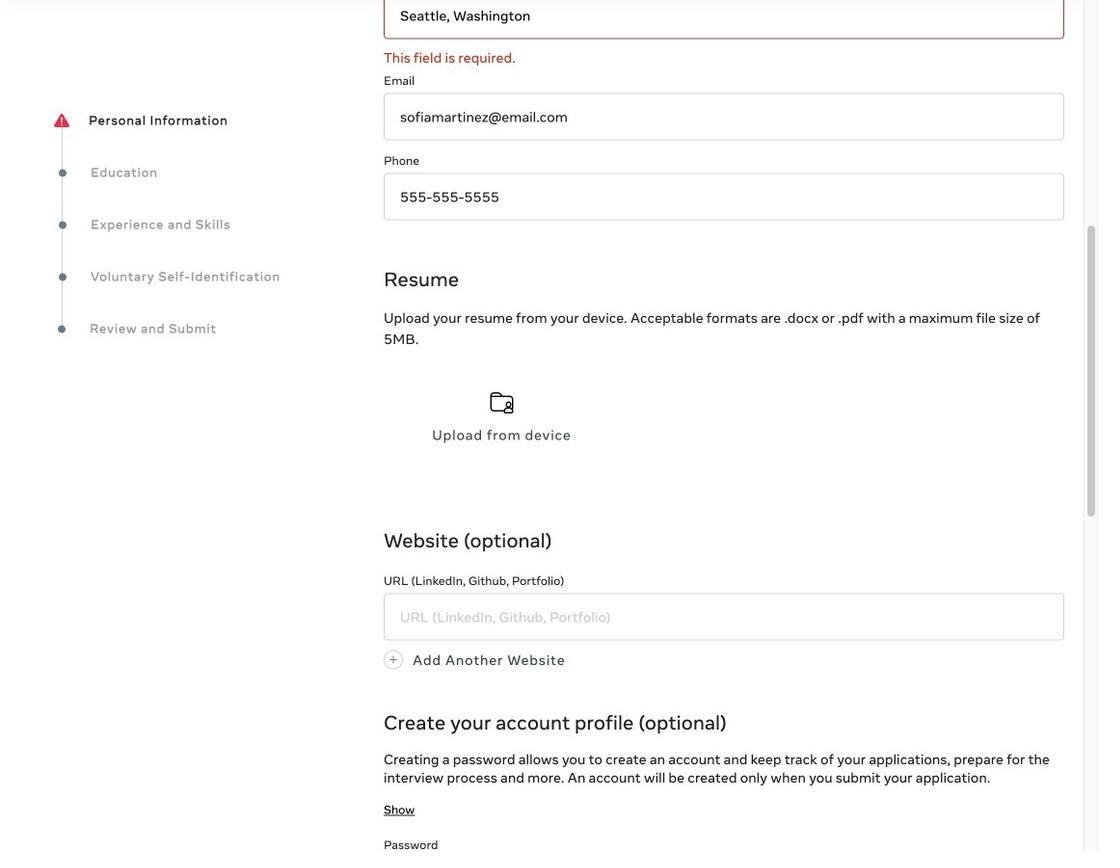 Task type: vqa. For each thing, say whether or not it's contained in the screenshot.
Email text field
yes



Task type: describe. For each thing, give the bounding box(es) containing it.
Phone text field
[[384, 173, 1064, 220]]

Email text field
[[384, 93, 1064, 140]]

URL (LinkedIn, Github, Portfolio) text field
[[384, 593, 1064, 641]]



Task type: locate. For each thing, give the bounding box(es) containing it.
Location text field
[[384, 0, 1064, 39]]



